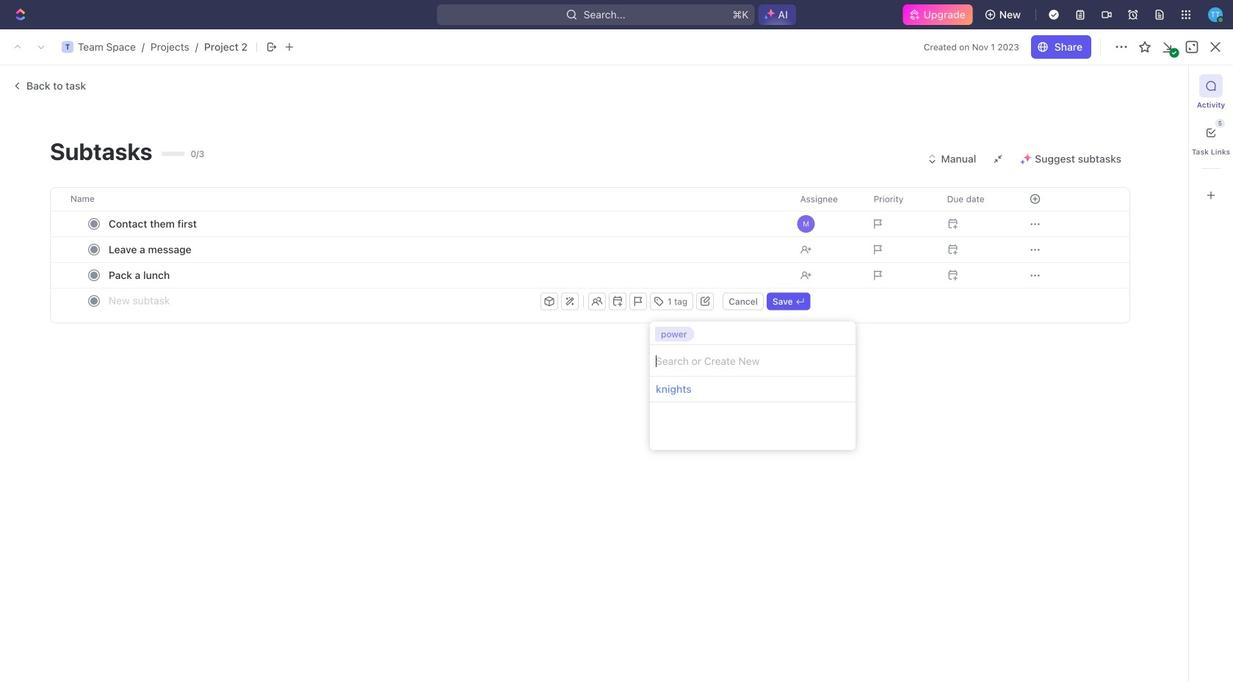 Task type: describe. For each thing, give the bounding box(es) containing it.
2 team space, , element from the left
[[62, 41, 73, 53]]

Edit task name text field
[[234, 317, 946, 345]]

1 team space, , element from the left
[[12, 41, 24, 53]]

New subtask text field
[[109, 289, 538, 312]]

Search or Create New text field
[[650, 345, 856, 377]]



Task type: vqa. For each thing, say whether or not it's contained in the screenshot.
rightmost TEAM SPACE, , Element
yes



Task type: locate. For each thing, give the bounding box(es) containing it.
1 horizontal spatial team space, , element
[[62, 41, 73, 53]]

Search tasks... text field
[[1077, 107, 1224, 129]]

task sidebar navigation tab list
[[1192, 74, 1230, 207]]

0 horizontal spatial team space, , element
[[12, 41, 24, 53]]

team space, , element
[[12, 41, 24, 53], [62, 41, 73, 53]]



